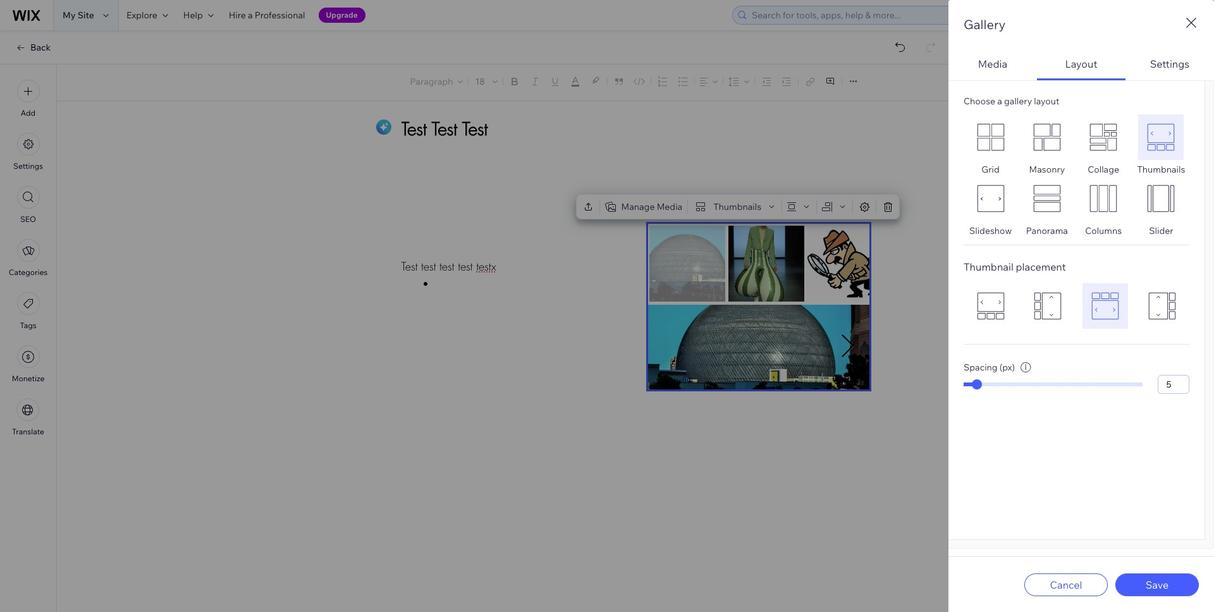 Task type: vqa. For each thing, say whether or not it's contained in the screenshot.
Upgrade button
yes



Task type: describe. For each thing, give the bounding box(es) containing it.
help button
[[176, 0, 221, 30]]

back
[[30, 42, 51, 53]]

help
[[183, 9, 203, 21]]

cancel
[[1051, 579, 1083, 591]]

professional
[[255, 9, 305, 21]]

media inside button
[[979, 57, 1008, 70]]

masonry
[[1030, 164, 1066, 175]]

notes button
[[1148, 74, 1200, 91]]

none number field inside layout tab panel
[[1158, 375, 1190, 394]]

monetize
[[12, 374, 45, 383]]

0 horizontal spatial settings button
[[13, 133, 43, 171]]

explore
[[126, 9, 157, 21]]

thumbnails inside thumbnails button
[[714, 201, 762, 213]]

1 test from the left
[[421, 259, 436, 274]]

manage media button
[[603, 198, 685, 216]]

cancel button
[[1025, 574, 1108, 596]]

seo button
[[17, 186, 40, 224]]

spacing
[[964, 362, 998, 373]]

my site
[[63, 9, 94, 21]]

add
[[21, 108, 36, 118]]

seo
[[20, 214, 36, 224]]

1 horizontal spatial settings button
[[1126, 49, 1215, 80]]

Search for tools, apps, help & more... field
[[748, 6, 1041, 24]]

2 test from the left
[[440, 259, 455, 274]]

hire a professional
[[229, 9, 305, 21]]

a for gallery
[[998, 96, 1003, 107]]

categories
[[9, 268, 48, 277]]

tab list containing media
[[949, 49, 1215, 549]]

testx
[[477, 259, 496, 274]]

menu containing add
[[0, 72, 56, 444]]

translate
[[12, 427, 44, 437]]

gallery
[[964, 16, 1006, 32]]

list box for choose a gallery layout
[[964, 115, 1190, 237]]

tags button
[[17, 292, 40, 330]]

save button
[[1116, 574, 1200, 596]]

thumbnail placement
[[964, 261, 1067, 273]]

none range field inside layout tab panel
[[964, 383, 1143, 387]]

test test test test testx
[[401, 259, 496, 274]]

manage
[[622, 201, 655, 213]]

thumbnail
[[964, 261, 1014, 273]]

layout
[[1035, 96, 1060, 107]]

choose
[[964, 96, 996, 107]]

collage
[[1088, 164, 1120, 175]]

tags
[[20, 321, 36, 330]]

translate button
[[12, 399, 44, 437]]



Task type: locate. For each thing, give the bounding box(es) containing it.
my
[[63, 9, 76, 21]]

0 horizontal spatial settings
[[13, 161, 43, 171]]

media up choose
[[979, 57, 1008, 70]]

0 vertical spatial media
[[979, 57, 1008, 70]]

test
[[401, 259, 418, 274]]

media
[[979, 57, 1008, 70], [657, 201, 683, 213]]

a
[[248, 9, 253, 21], [998, 96, 1003, 107]]

0 vertical spatial settings button
[[1126, 49, 1215, 80]]

thumbnails inside list box
[[1138, 164, 1186, 175]]

Add a Catchy Title text field
[[401, 117, 855, 140]]

gallery
[[1005, 96, 1033, 107]]

None number field
[[1158, 375, 1190, 394]]

grid
[[982, 164, 1000, 175]]

1 list box from the top
[[964, 115, 1190, 237]]

notes
[[1171, 77, 1196, 88]]

placement
[[1016, 261, 1067, 273]]

media button
[[949, 49, 1038, 80]]

choose a gallery layout
[[964, 96, 1060, 107]]

save
[[1146, 579, 1169, 591]]

columns
[[1086, 225, 1122, 237]]

(px)
[[1000, 362, 1016, 373]]

site
[[78, 9, 94, 21]]

layout button
[[1038, 49, 1126, 80]]

list box
[[964, 115, 1190, 237], [964, 283, 1190, 329]]

layout tab panel
[[949, 80, 1215, 549]]

0 vertical spatial list box
[[964, 115, 1190, 237]]

test
[[421, 259, 436, 274], [440, 259, 455, 274], [458, 259, 473, 274]]

paragraph button
[[408, 73, 466, 90]]

1 vertical spatial list box
[[964, 283, 1190, 329]]

spacing (px)
[[964, 362, 1016, 373]]

1 vertical spatial a
[[998, 96, 1003, 107]]

0 horizontal spatial thumbnails
[[714, 201, 762, 213]]

a for professional
[[248, 9, 253, 21]]

settings button
[[1126, 49, 1215, 80], [13, 133, 43, 171]]

a left "gallery"
[[998, 96, 1003, 107]]

0 horizontal spatial media
[[657, 201, 683, 213]]

a inside 'hire a professional' link
[[248, 9, 253, 21]]

region
[[648, 224, 884, 390]]

thumbnails button
[[691, 198, 780, 216]]

upgrade button
[[319, 8, 366, 23]]

0 vertical spatial a
[[248, 9, 253, 21]]

hire
[[229, 9, 246, 21]]

1 horizontal spatial test
[[440, 259, 455, 274]]

thumbnails
[[1138, 164, 1186, 175], [714, 201, 762, 213]]

a right hire on the top left of the page
[[248, 9, 253, 21]]

media right manage
[[657, 201, 683, 213]]

settings up notes button
[[1151, 57, 1190, 70]]

0 horizontal spatial test
[[421, 259, 436, 274]]

3 test from the left
[[458, 259, 473, 274]]

media inside button
[[657, 201, 683, 213]]

list box containing grid
[[964, 115, 1190, 237]]

1 vertical spatial media
[[657, 201, 683, 213]]

1 vertical spatial settings button
[[13, 133, 43, 171]]

settings up seo 'button'
[[13, 161, 43, 171]]

layout
[[1066, 57, 1098, 70]]

upgrade
[[326, 10, 358, 20]]

slideshow
[[970, 225, 1012, 237]]

1 vertical spatial thumbnails
[[714, 201, 762, 213]]

settings
[[1151, 57, 1190, 70], [13, 161, 43, 171]]

hire a professional link
[[221, 0, 313, 30]]

None range field
[[964, 383, 1143, 387]]

0 horizontal spatial a
[[248, 9, 253, 21]]

panorama
[[1027, 225, 1069, 237]]

1 horizontal spatial media
[[979, 57, 1008, 70]]

back button
[[15, 42, 51, 53]]

menu
[[0, 72, 56, 444]]

monetize button
[[12, 345, 45, 383]]

paragraph
[[410, 76, 453, 87]]

1 horizontal spatial a
[[998, 96, 1003, 107]]

list box for thumbnail placement
[[964, 283, 1190, 329]]

manage media
[[622, 201, 683, 213]]

0 vertical spatial thumbnails
[[1138, 164, 1186, 175]]

a inside layout tab panel
[[998, 96, 1003, 107]]

2 horizontal spatial test
[[458, 259, 473, 274]]

1 horizontal spatial thumbnails
[[1138, 164, 1186, 175]]

categories button
[[9, 239, 48, 277]]

add button
[[17, 80, 40, 118]]

1 vertical spatial settings
[[13, 161, 43, 171]]

slider
[[1150, 225, 1174, 237]]

2 list box from the top
[[964, 283, 1190, 329]]

tab list
[[949, 49, 1215, 549]]

0 vertical spatial settings
[[1151, 57, 1190, 70]]

1 horizontal spatial settings
[[1151, 57, 1190, 70]]



